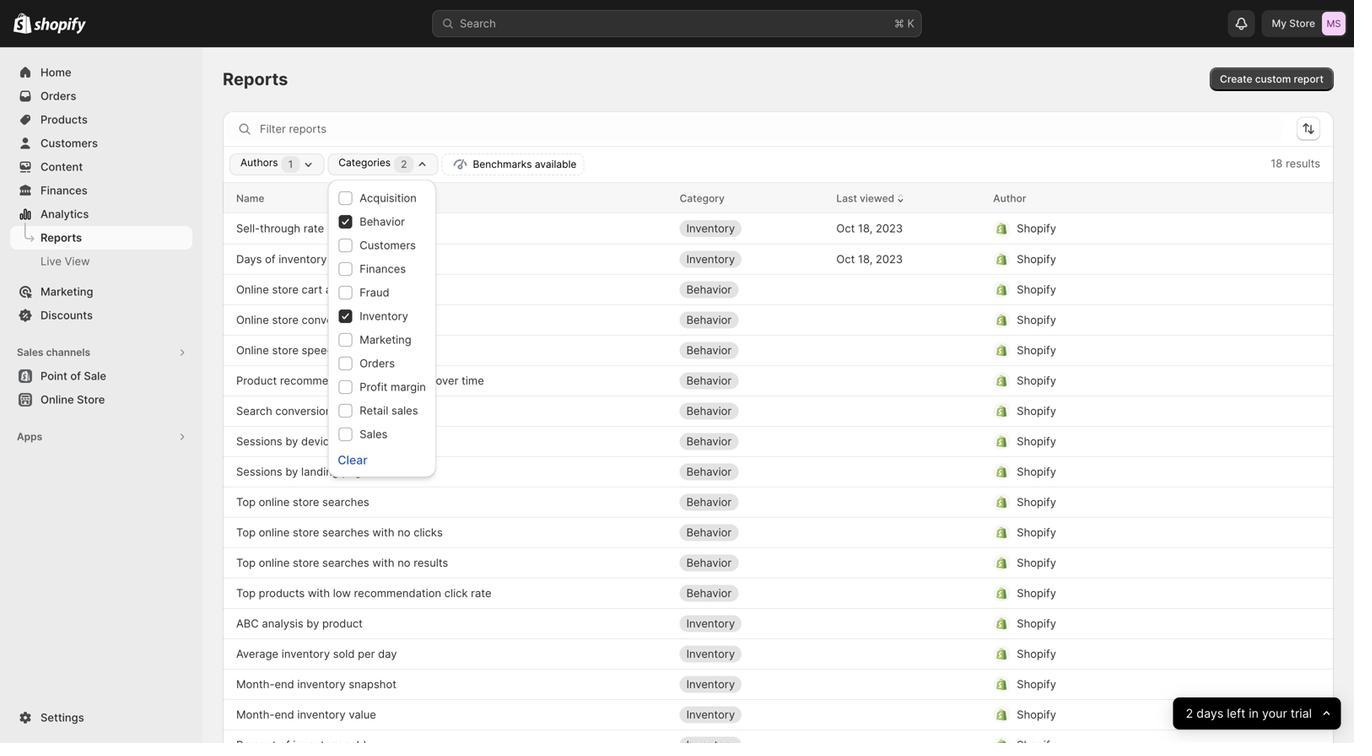 Task type: describe. For each thing, give the bounding box(es) containing it.
1 vertical spatial customers
[[360, 239, 416, 252]]

benchmarks available
[[473, 158, 577, 171]]

behavior for sessions by landing page
[[687, 466, 732, 479]]

0 vertical spatial orders
[[41, 89, 76, 103]]

custom
[[1256, 73, 1292, 85]]

analytics
[[41, 208, 89, 221]]

sales
[[392, 404, 418, 417]]

acquisition
[[360, 192, 417, 205]]

2 vertical spatial with
[[308, 587, 330, 600]]

oct 18, 2023 for sell-through rate by product
[[837, 222, 903, 235]]

sales channels button
[[10, 341, 192, 365]]

behavior cell for product recommendation conversions over time
[[680, 368, 823, 395]]

online store cart analysis link
[[236, 282, 367, 298]]

by left the landing
[[286, 466, 298, 479]]

analytics link
[[10, 203, 192, 226]]

sale
[[84, 370, 106, 383]]

sessions by device
[[236, 435, 336, 448]]

point of sale button
[[0, 365, 203, 388]]

behavior for sessions by device
[[687, 435, 732, 448]]

store inside top online store searches with no clicks link
[[293, 526, 319, 539]]

inventory for remaining
[[279, 253, 327, 266]]

category
[[680, 192, 725, 205]]

discounts link
[[10, 304, 192, 328]]

online for top online store searches with no results
[[259, 557, 290, 570]]

18
[[1272, 157, 1283, 170]]

shopify for top online store searches
[[1018, 496, 1057, 509]]

low
[[333, 587, 351, 600]]

oct for days of inventory remaining
[[837, 253, 855, 266]]

time inside "link"
[[367, 405, 389, 418]]

device
[[301, 435, 336, 448]]

top online store searches with no clicks link
[[236, 525, 443, 542]]

by up the remaining
[[327, 222, 340, 235]]

last
[[837, 192, 858, 205]]

row containing days of inventory remaining
[[223, 244, 1335, 274]]

row containing top products with low recommendation click rate
[[223, 578, 1335, 609]]

month-end inventory value link
[[236, 707, 376, 724]]

k
[[908, 17, 915, 30]]

clicks
[[414, 526, 443, 539]]

list of reports table
[[223, 183, 1335, 744]]

category button
[[680, 190, 725, 207]]

2023 for sell-through rate by product
[[876, 222, 903, 235]]

abc analysis by product
[[236, 618, 363, 631]]

online store cart analysis
[[236, 283, 367, 296]]

1 shopify cell from the top
[[994, 215, 1281, 242]]

shopify for sessions by device
[[1018, 435, 1057, 448]]

days of inventory remaining
[[236, 253, 381, 266]]

row containing name
[[223, 183, 1335, 214]]

2 cell from the left
[[994, 732, 1281, 744]]

row containing online store cart analysis
[[223, 274, 1335, 305]]

speed
[[302, 344, 334, 357]]

average
[[236, 648, 279, 661]]

shopify cell for sessions by landing page
[[994, 459, 1281, 486]]

0 horizontal spatial customers
[[41, 137, 98, 150]]

behavior cell for top online store searches
[[680, 489, 823, 516]]

inventory cell for sell-through rate by product
[[680, 215, 823, 242]]

top products with low recommendation click rate link
[[236, 585, 492, 602]]

sessions for sessions by landing page
[[236, 466, 283, 479]]

shopify cell for abc analysis by product
[[994, 611, 1281, 638]]

finances link
[[10, 179, 192, 203]]

over inside "link"
[[341, 405, 364, 418]]

shopify for month-end inventory snapshot
[[1018, 678, 1057, 691]]

profit
[[360, 381, 388, 394]]

behavior for online store speed
[[687, 344, 732, 357]]

inventory for sell-through rate by product
[[687, 222, 736, 235]]

behavior for product recommendation conversions over time
[[687, 374, 732, 387]]

sessions by landing page link
[[236, 464, 368, 481]]

top online store searches with no results link
[[236, 555, 448, 572]]

shopify cell for top online store searches with no results
[[994, 550, 1281, 577]]

1 horizontal spatial results
[[1287, 157, 1321, 170]]

end for month-end inventory snapshot
[[275, 678, 294, 691]]

row containing top online store searches with no clicks
[[223, 518, 1335, 548]]

online store conversion over time
[[236, 314, 410, 327]]

point of sale link
[[10, 365, 192, 388]]

shopify for online store cart analysis
[[1018, 283, 1057, 296]]

2 for 2 days left in your trial
[[1186, 707, 1194, 721]]

products link
[[10, 108, 192, 132]]

search conversions over time link
[[236, 403, 389, 420]]

inventory for average inventory sold per day
[[687, 648, 736, 661]]

product inside abc analysis by product link
[[322, 618, 363, 631]]

0 vertical spatial rate
[[304, 222, 324, 235]]

top products with low recommendation click rate
[[236, 587, 492, 600]]

shopify for average inventory sold per day
[[1018, 648, 1057, 661]]

1
[[288, 158, 293, 171]]

row containing online store speed
[[223, 335, 1335, 366]]

1 vertical spatial marketing
[[360, 333, 412, 347]]

content
[[41, 160, 83, 173]]

shopify cell for top products with low recommendation click rate
[[994, 580, 1281, 607]]

conversions inside the product recommendation conversions over time link
[[371, 374, 433, 387]]

row containing month-end inventory value
[[223, 700, 1335, 730]]

top online store searches link
[[236, 494, 370, 511]]

behavior cell for top products with low recommendation click rate
[[680, 580, 823, 607]]

benchmarks
[[473, 158, 532, 171]]

online for online store speed
[[236, 344, 269, 357]]

over for conversion
[[361, 314, 384, 327]]

clear button
[[338, 453, 368, 468]]

fraud
[[360, 286, 390, 299]]

shopify cell for month-end inventory snapshot
[[994, 672, 1281, 699]]

18, for sell-through rate by product
[[859, 222, 873, 235]]

1 horizontal spatial rate
[[471, 587, 492, 600]]

shopify cell for online store conversion over time
[[994, 307, 1281, 334]]

shopify for abc analysis by product
[[1018, 618, 1057, 631]]

⌘ k
[[895, 17, 915, 30]]

conversion
[[302, 314, 358, 327]]

sell-through rate by product link
[[236, 220, 384, 237]]

last viewed button
[[837, 186, 908, 211]]

discounts
[[41, 309, 93, 322]]

1 vertical spatial orders
[[360, 357, 395, 370]]

inventory down abc analysis by product link
[[282, 648, 330, 661]]

behavior cell for search conversions over time
[[680, 398, 823, 425]]

top for top online store searches
[[236, 496, 256, 509]]

sales for sales
[[360, 428, 388, 441]]

behavior for top online store searches with no results
[[687, 557, 732, 570]]

search for search conversions over time
[[236, 405, 272, 418]]

store inside top online store searches with no results link
[[293, 557, 319, 570]]

days
[[236, 253, 262, 266]]

point of sale
[[41, 370, 106, 383]]

month- for month-end inventory value
[[236, 709, 275, 722]]

online store button
[[0, 388, 203, 412]]

live view link
[[10, 250, 192, 274]]

through
[[260, 222, 301, 235]]

shopify for online store speed
[[1018, 344, 1057, 357]]

snapshot
[[349, 678, 397, 691]]

home link
[[10, 61, 192, 84]]

2 shopify cell from the top
[[994, 246, 1281, 273]]

retail
[[360, 404, 389, 417]]

1 vertical spatial recommendation
[[354, 587, 442, 600]]

orders link
[[10, 84, 192, 108]]

behavior cell for top online store searches with no results
[[680, 550, 823, 577]]

sessions by landing page
[[236, 466, 368, 479]]

cart
[[302, 283, 323, 296]]

1 cell from the left
[[680, 732, 823, 744]]

your
[[1263, 707, 1288, 721]]

end for month-end inventory value
[[275, 709, 294, 722]]

online store speed link
[[236, 342, 334, 359]]

inventory for days of inventory remaining
[[687, 253, 736, 266]]

inventory for snapshot
[[297, 678, 346, 691]]

1 searches from the top
[[323, 496, 370, 509]]

store inside online store speed link
[[272, 344, 299, 357]]

clear
[[338, 453, 368, 468]]

row containing abc analysis by product
[[223, 609, 1335, 639]]

shopify cell for sessions by device
[[994, 428, 1281, 455]]

over for conversions
[[436, 374, 459, 387]]

online store
[[41, 393, 105, 406]]

create
[[1221, 73, 1253, 85]]

view
[[65, 255, 90, 268]]

online store conversion over time link
[[236, 312, 410, 329]]

searches for results
[[323, 557, 370, 570]]

sell-through rate by product
[[236, 222, 384, 235]]

store for my store
[[1290, 17, 1316, 30]]

sessions by device link
[[236, 434, 336, 450]]

top online store searches with no clicks
[[236, 526, 443, 539]]

time for product recommendation conversions over time
[[462, 374, 484, 387]]

month-end inventory snapshot link
[[236, 677, 397, 694]]

marketing link
[[10, 280, 192, 304]]

2023 for days of inventory remaining
[[876, 253, 903, 266]]

left
[[1228, 707, 1246, 721]]

row containing sell-through rate by product
[[223, 214, 1335, 244]]

1 horizontal spatial shopify image
[[34, 17, 86, 34]]

online for top online store searches
[[259, 496, 290, 509]]

create custom report button
[[1211, 68, 1335, 91]]

shopify for online store conversion over time
[[1018, 314, 1057, 327]]

top for top online store searches with no results
[[236, 557, 256, 570]]

oct for sell-through rate by product
[[837, 222, 855, 235]]

oct 18, 2023 for days of inventory remaining
[[837, 253, 903, 266]]

abc
[[236, 618, 259, 631]]

behavior cell for online store cart analysis
[[680, 276, 823, 303]]



Task type: vqa. For each thing, say whether or not it's contained in the screenshot.


Task type: locate. For each thing, give the bounding box(es) containing it.
10 behavior cell from the top
[[680, 550, 823, 577]]

results down clicks
[[414, 557, 448, 570]]

0 vertical spatial searches
[[323, 496, 370, 509]]

7 shopify cell from the top
[[994, 398, 1281, 425]]

available
[[535, 158, 577, 171]]

1 vertical spatial no
[[398, 557, 411, 570]]

marketing inside marketing link
[[41, 285, 93, 298]]

1 18, from the top
[[859, 222, 873, 235]]

5 shopify from the top
[[1018, 344, 1057, 357]]

0 horizontal spatial finances
[[41, 184, 88, 197]]

month- inside month-end inventory value link
[[236, 709, 275, 722]]

1 horizontal spatial store
[[1290, 17, 1316, 30]]

product recommendation conversions over time
[[236, 374, 484, 387]]

1 oct from the top
[[837, 222, 855, 235]]

with left low
[[308, 587, 330, 600]]

recommendation
[[280, 374, 368, 387], [354, 587, 442, 600]]

inventory cell for average inventory sold per day
[[680, 641, 823, 668]]

sessions for sessions by device
[[236, 435, 283, 448]]

1 vertical spatial online
[[259, 526, 290, 539]]

0 vertical spatial analysis
[[326, 283, 367, 296]]

inventory cell for month-end inventory value
[[680, 702, 823, 729]]

create custom report
[[1221, 73, 1325, 85]]

behavior cell for sessions by device
[[680, 428, 823, 455]]

12 row from the top
[[223, 518, 1335, 548]]

sales
[[17, 347, 43, 359], [360, 428, 388, 441]]

reports link
[[10, 226, 192, 250]]

behavior cell for sessions by landing page
[[680, 459, 823, 486]]

no for clicks
[[398, 526, 411, 539]]

time down fraud
[[387, 314, 410, 327]]

1 vertical spatial 2023
[[876, 253, 903, 266]]

2 for 2
[[401, 158, 407, 171]]

15 shopify cell from the top
[[994, 641, 1281, 668]]

live view
[[41, 255, 90, 268]]

1 horizontal spatial reports
[[223, 69, 288, 89]]

0 vertical spatial finances
[[41, 184, 88, 197]]

1 vertical spatial over
[[436, 374, 459, 387]]

analysis down products
[[262, 618, 304, 631]]

1 vertical spatial searches
[[323, 526, 370, 539]]

shopify for top online store searches with no results
[[1018, 557, 1057, 570]]

shopify cell for top online store searches with no clicks
[[994, 520, 1281, 547]]

behavior cell for top online store searches with no clicks
[[680, 520, 823, 547]]

1 vertical spatial reports
[[41, 231, 82, 244]]

1 oct 18, 2023 from the top
[[837, 222, 903, 235]]

0 vertical spatial over
[[361, 314, 384, 327]]

end inside month-end inventory snapshot link
[[275, 678, 294, 691]]

0 vertical spatial no
[[398, 526, 411, 539]]

no for results
[[398, 557, 411, 570]]

shopify cell for product recommendation conversions over time
[[994, 368, 1281, 395]]

2 shopify from the top
[[1018, 253, 1057, 266]]

abc analysis by product link
[[236, 616, 363, 633]]

8 shopify from the top
[[1018, 435, 1057, 448]]

0 vertical spatial oct 18, 2023
[[837, 222, 903, 235]]

4 shopify from the top
[[1018, 314, 1057, 327]]

0 vertical spatial 2
[[401, 158, 407, 171]]

1 vertical spatial oct 18, 2023
[[837, 253, 903, 266]]

of right days in the left of the page
[[265, 253, 276, 266]]

categories
[[339, 157, 391, 169]]

store left cart
[[272, 283, 299, 296]]

viewed
[[860, 192, 895, 205]]

14 shopify cell from the top
[[994, 611, 1281, 638]]

0 vertical spatial with
[[373, 526, 395, 539]]

store up "online store speed"
[[272, 314, 299, 327]]

searches up top online store searches with no results
[[323, 526, 370, 539]]

store down sessions by landing page link
[[293, 496, 319, 509]]

top for top online store searches with no clicks
[[236, 526, 256, 539]]

row containing top online store searches
[[223, 487, 1335, 518]]

sales up point
[[17, 347, 43, 359]]

11 shopify from the top
[[1018, 526, 1057, 539]]

searches up 'top online store searches with no clicks'
[[323, 496, 370, 509]]

5 shopify cell from the top
[[994, 337, 1281, 364]]

online for online store cart analysis
[[236, 283, 269, 296]]

searches up low
[[323, 557, 370, 570]]

0 horizontal spatial results
[[414, 557, 448, 570]]

2 online from the top
[[259, 526, 290, 539]]

shopify cell for online store cart analysis
[[994, 276, 1281, 303]]

landing
[[301, 466, 339, 479]]

shopify cell for search conversions over time
[[994, 398, 1281, 425]]

2 left the days
[[1186, 707, 1194, 721]]

1 no from the top
[[398, 526, 411, 539]]

top inside top online store searches link
[[236, 496, 256, 509]]

3 shopify cell from the top
[[994, 276, 1281, 303]]

3 shopify from the top
[[1018, 283, 1057, 296]]

behavior for top online store searches with no clicks
[[687, 526, 732, 539]]

store
[[272, 283, 299, 296], [272, 314, 299, 327], [272, 344, 299, 357], [293, 496, 319, 509], [293, 526, 319, 539], [293, 557, 319, 570]]

6 behavior cell from the top
[[680, 428, 823, 455]]

1 horizontal spatial marketing
[[360, 333, 412, 347]]

1 month- from the top
[[236, 678, 275, 691]]

8 shopify cell from the top
[[994, 428, 1281, 455]]

store right my on the top right
[[1290, 17, 1316, 30]]

inventory up online store cart analysis
[[279, 253, 327, 266]]

1 behavior cell from the top
[[680, 276, 823, 303]]

1 horizontal spatial conversions
[[371, 374, 433, 387]]

online inside online store link
[[41, 393, 74, 406]]

finances up fraud
[[360, 263, 406, 276]]

store inside button
[[77, 393, 105, 406]]

1 horizontal spatial search
[[460, 17, 496, 30]]

online
[[259, 496, 290, 509], [259, 526, 290, 539], [259, 557, 290, 570]]

online store speed
[[236, 344, 334, 357]]

author button
[[994, 190, 1027, 207]]

time for online store conversion over time
[[387, 314, 410, 327]]

my store image
[[1323, 12, 1347, 35]]

behavior for online store conversion over time
[[687, 314, 732, 327]]

0 horizontal spatial rate
[[304, 222, 324, 235]]

19 row from the top
[[223, 730, 1335, 744]]

17 shopify from the top
[[1018, 709, 1057, 722]]

sales inside button
[[17, 347, 43, 359]]

searches for clicks
[[323, 526, 370, 539]]

0 horizontal spatial reports
[[41, 231, 82, 244]]

7 shopify from the top
[[1018, 405, 1057, 418]]

retail sales
[[360, 404, 418, 417]]

by up average inventory sold per day
[[307, 618, 319, 631]]

1 vertical spatial end
[[275, 709, 294, 722]]

top inside top online store searches with no clicks link
[[236, 526, 256, 539]]

0 horizontal spatial shopify image
[[14, 13, 31, 34]]

report
[[1295, 73, 1325, 85]]

2 days left in your trial
[[1186, 707, 1313, 721]]

3 behavior cell from the top
[[680, 337, 823, 364]]

1 sessions from the top
[[236, 435, 283, 448]]

profit margin
[[360, 381, 426, 394]]

0 horizontal spatial of
[[70, 370, 81, 383]]

1 horizontal spatial 2
[[1186, 707, 1194, 721]]

sell-
[[236, 222, 260, 235]]

by left the device
[[286, 435, 298, 448]]

conversions up "sales" at the bottom
[[371, 374, 433, 387]]

3 inventory cell from the top
[[680, 611, 823, 638]]

point
[[41, 370, 67, 383]]

17 row from the top
[[223, 669, 1335, 700]]

content link
[[10, 155, 192, 179]]

1 vertical spatial 2
[[1186, 707, 1194, 721]]

behavior cell
[[680, 276, 823, 303], [680, 307, 823, 334], [680, 337, 823, 364], [680, 368, 823, 395], [680, 398, 823, 425], [680, 428, 823, 455], [680, 459, 823, 486], [680, 489, 823, 516], [680, 520, 823, 547], [680, 550, 823, 577], [680, 580, 823, 607]]

7 behavior cell from the top
[[680, 459, 823, 486]]

2 sessions from the top
[[236, 466, 283, 479]]

0 horizontal spatial conversions
[[276, 405, 338, 418]]

0 vertical spatial end
[[275, 678, 294, 691]]

value
[[349, 709, 376, 722]]

search
[[460, 17, 496, 30], [236, 405, 272, 418]]

row containing search conversions over time
[[223, 396, 1335, 426]]

1 vertical spatial of
[[70, 370, 81, 383]]

inventory for abc analysis by product
[[687, 618, 736, 631]]

1 online from the top
[[259, 496, 290, 509]]

recommendation down the 'speed'
[[280, 374, 368, 387]]

9 shopify from the top
[[1018, 466, 1057, 479]]

2 end from the top
[[275, 709, 294, 722]]

2 vertical spatial time
[[367, 405, 389, 418]]

products
[[259, 587, 305, 600]]

my store
[[1273, 17, 1316, 30]]

click
[[445, 587, 468, 600]]

1 horizontal spatial of
[[265, 253, 276, 266]]

shopify for product recommendation conversions over time
[[1018, 374, 1057, 387]]

1 horizontal spatial customers
[[360, 239, 416, 252]]

behavior for search conversions over time
[[687, 405, 732, 418]]

1 vertical spatial month-
[[236, 709, 275, 722]]

with left clicks
[[373, 526, 395, 539]]

of inside button
[[70, 370, 81, 383]]

2 vertical spatial online
[[259, 557, 290, 570]]

17 shopify cell from the top
[[994, 702, 1281, 729]]

0 vertical spatial online
[[259, 496, 290, 509]]

2 oct 18, 2023 from the top
[[837, 253, 903, 266]]

live
[[41, 255, 62, 268]]

1 vertical spatial results
[[414, 557, 448, 570]]

product down low
[[322, 618, 363, 631]]

0 vertical spatial search
[[460, 17, 496, 30]]

0 horizontal spatial orders
[[41, 89, 76, 103]]

online for online store conversion over time
[[236, 314, 269, 327]]

1 vertical spatial analysis
[[262, 618, 304, 631]]

finances up analytics
[[41, 184, 88, 197]]

store left the 'speed'
[[272, 344, 299, 357]]

0 horizontal spatial sales
[[17, 347, 43, 359]]

0 vertical spatial 18,
[[859, 222, 873, 235]]

2 inside dropdown button
[[1186, 707, 1194, 721]]

0 vertical spatial oct
[[837, 222, 855, 235]]

margin
[[391, 381, 426, 394]]

online inside online store conversion over time link
[[236, 314, 269, 327]]

top for top products with low recommendation click rate
[[236, 587, 256, 600]]

0 horizontal spatial 2
[[401, 158, 407, 171]]

1 shopify from the top
[[1018, 222, 1057, 235]]

top online store searches with no results
[[236, 557, 448, 570]]

shopify for top products with low recommendation click rate
[[1018, 587, 1057, 600]]

oct
[[837, 222, 855, 235], [837, 253, 855, 266]]

2 oct from the top
[[837, 253, 855, 266]]

18, for days of inventory remaining
[[859, 253, 873, 266]]

inventory cell for days of inventory remaining
[[680, 246, 823, 273]]

1 vertical spatial sales
[[360, 428, 388, 441]]

sessions down the sessions by device link
[[236, 466, 283, 479]]

1 vertical spatial conversions
[[276, 405, 338, 418]]

row containing online store conversion over time
[[223, 305, 1335, 335]]

12 shopify cell from the top
[[994, 550, 1281, 577]]

recommendation right low
[[354, 587, 442, 600]]

15 shopify from the top
[[1018, 648, 1057, 661]]

row
[[223, 183, 1335, 214], [223, 214, 1335, 244], [223, 244, 1335, 274], [223, 274, 1335, 305], [223, 305, 1335, 335], [223, 335, 1335, 366], [223, 366, 1335, 396], [223, 396, 1335, 426], [223, 426, 1335, 457], [223, 457, 1335, 487], [223, 487, 1335, 518], [223, 518, 1335, 548], [223, 548, 1335, 578], [223, 578, 1335, 609], [223, 609, 1335, 639], [223, 639, 1335, 669], [223, 669, 1335, 700], [223, 700, 1335, 730], [223, 730, 1335, 744]]

product up the remaining
[[343, 222, 384, 235]]

over down fraud
[[361, 314, 384, 327]]

inventory cell
[[680, 215, 823, 242], [680, 246, 823, 273], [680, 611, 823, 638], [680, 641, 823, 668], [680, 672, 823, 699], [680, 702, 823, 729]]

6 inventory cell from the top
[[680, 702, 823, 729]]

0 vertical spatial results
[[1287, 157, 1321, 170]]

2 month- from the top
[[236, 709, 275, 722]]

1 vertical spatial sessions
[[236, 466, 283, 479]]

0 vertical spatial conversions
[[371, 374, 433, 387]]

0 horizontal spatial search
[[236, 405, 272, 418]]

sales channels
[[17, 347, 90, 359]]

4 shopify cell from the top
[[994, 307, 1281, 334]]

reports up authors
[[223, 69, 288, 89]]

11 behavior cell from the top
[[680, 580, 823, 607]]

over down the product recommendation conversions over time link
[[341, 405, 364, 418]]

1 horizontal spatial cell
[[994, 732, 1281, 744]]

sold
[[333, 648, 355, 661]]

in
[[1249, 707, 1259, 721]]

0 horizontal spatial cell
[[680, 732, 823, 744]]

online down top online store searches link
[[259, 526, 290, 539]]

results right 18
[[1287, 157, 1321, 170]]

0 horizontal spatial analysis
[[262, 618, 304, 631]]

inventory for month-end inventory snapshot
[[687, 678, 736, 691]]

orders down the home
[[41, 89, 76, 103]]

customers up the remaining
[[360, 239, 416, 252]]

2 row from the top
[[223, 214, 1335, 244]]

search for search
[[460, 17, 496, 30]]

online up product
[[236, 344, 269, 357]]

9 row from the top
[[223, 426, 1335, 457]]

1 vertical spatial search
[[236, 405, 272, 418]]

no left clicks
[[398, 526, 411, 539]]

online up "online store speed"
[[236, 314, 269, 327]]

6 row from the top
[[223, 335, 1335, 366]]

end
[[275, 678, 294, 691], [275, 709, 294, 722]]

shopify cell for average inventory sold per day
[[994, 641, 1281, 668]]

0 vertical spatial customers
[[41, 137, 98, 150]]

0 vertical spatial time
[[387, 314, 410, 327]]

2 inventory cell from the top
[[680, 246, 823, 273]]

1 horizontal spatial analysis
[[326, 283, 367, 296]]

2 searches from the top
[[323, 526, 370, 539]]

sales for sales channels
[[17, 347, 43, 359]]

0 horizontal spatial store
[[77, 393, 105, 406]]

1 vertical spatial time
[[462, 374, 484, 387]]

row containing month-end inventory snapshot
[[223, 669, 1335, 700]]

2
[[401, 158, 407, 171], [1186, 707, 1194, 721]]

14 row from the top
[[223, 578, 1335, 609]]

10 row from the top
[[223, 457, 1335, 487]]

2 top from the top
[[236, 526, 256, 539]]

0 vertical spatial of
[[265, 253, 276, 266]]

marketing up profit margin
[[360, 333, 412, 347]]

store inside online store cart analysis link
[[272, 283, 299, 296]]

marketing up discounts
[[41, 285, 93, 298]]

2 up acquisition
[[401, 158, 407, 171]]

1 top from the top
[[236, 496, 256, 509]]

with up top products with low recommendation click rate on the bottom left of the page
[[373, 557, 395, 570]]

7 row from the top
[[223, 366, 1335, 396]]

online inside online store cart analysis link
[[236, 283, 269, 296]]

end inside month-end inventory value link
[[275, 709, 294, 722]]

1 vertical spatial product
[[322, 618, 363, 631]]

0 vertical spatial sales
[[17, 347, 43, 359]]

12 shopify from the top
[[1018, 557, 1057, 570]]

inventory cell for abc analysis by product
[[680, 611, 823, 638]]

shopify cell for month-end inventory value
[[994, 702, 1281, 729]]

8 behavior cell from the top
[[680, 489, 823, 516]]

online up products
[[259, 557, 290, 570]]

behavior for online store cart analysis
[[687, 283, 732, 296]]

1 vertical spatial rate
[[471, 587, 492, 600]]

settings
[[41, 712, 84, 725]]

behavior cell for online store speed
[[680, 337, 823, 364]]

3 searches from the top
[[323, 557, 370, 570]]

14 shopify from the top
[[1018, 618, 1057, 631]]

11 row from the top
[[223, 487, 1335, 518]]

2 no from the top
[[398, 557, 411, 570]]

5 inventory cell from the top
[[680, 672, 823, 699]]

1 vertical spatial with
[[373, 557, 395, 570]]

store up products
[[293, 557, 319, 570]]

month-
[[236, 678, 275, 691], [236, 709, 275, 722]]

0 vertical spatial product
[[343, 222, 384, 235]]

month- inside month-end inventory snapshot link
[[236, 678, 275, 691]]

end down month-end inventory snapshot link
[[275, 709, 294, 722]]

13 shopify from the top
[[1018, 587, 1057, 600]]

store inside online store conversion over time link
[[272, 314, 299, 327]]

6 shopify from the top
[[1018, 374, 1057, 387]]

16 shopify cell from the top
[[994, 672, 1281, 699]]

6 shopify cell from the top
[[994, 368, 1281, 395]]

search inside "link"
[[236, 405, 272, 418]]

with for results
[[373, 557, 395, 570]]

shopify image
[[14, 13, 31, 34], [34, 17, 86, 34]]

4 inventory cell from the top
[[680, 641, 823, 668]]

online inside online store speed link
[[236, 344, 269, 357]]

average inventory sold per day link
[[236, 646, 397, 663]]

online store link
[[10, 388, 192, 412]]

inventory cell for month-end inventory snapshot
[[680, 672, 823, 699]]

results inside list of reports table
[[414, 557, 448, 570]]

0 vertical spatial sessions
[[236, 435, 283, 448]]

3 online from the top
[[259, 557, 290, 570]]

no up top products with low recommendation click rate on the bottom left of the page
[[398, 557, 411, 570]]

online down sessions by landing page link
[[259, 496, 290, 509]]

1 end from the top
[[275, 678, 294, 691]]

16 row from the top
[[223, 639, 1335, 669]]

2 vertical spatial searches
[[323, 557, 370, 570]]

shopify cell
[[994, 215, 1281, 242], [994, 246, 1281, 273], [994, 276, 1281, 303], [994, 307, 1281, 334], [994, 337, 1281, 364], [994, 368, 1281, 395], [994, 398, 1281, 425], [994, 428, 1281, 455], [994, 459, 1281, 486], [994, 489, 1281, 516], [994, 520, 1281, 547], [994, 550, 1281, 577], [994, 580, 1281, 607], [994, 611, 1281, 638], [994, 641, 1281, 668], [994, 672, 1281, 699], [994, 702, 1281, 729]]

of for inventory
[[265, 253, 276, 266]]

time
[[387, 314, 410, 327], [462, 374, 484, 387], [367, 405, 389, 418]]

product inside sell-through rate by product link
[[343, 222, 384, 235]]

4 row from the top
[[223, 274, 1335, 305]]

18 row from the top
[[223, 700, 1335, 730]]

behavior cell for online store conversion over time
[[680, 307, 823, 334]]

inventory for month-end inventory value
[[687, 709, 736, 722]]

store for online store
[[77, 393, 105, 406]]

3 top from the top
[[236, 557, 256, 570]]

inventory down average inventory sold per day link
[[297, 678, 346, 691]]

conversions
[[371, 374, 433, 387], [276, 405, 338, 418]]

online for top online store searches with no clicks
[[259, 526, 290, 539]]

8 row from the top
[[223, 396, 1335, 426]]

0 vertical spatial reports
[[223, 69, 288, 89]]

5 behavior cell from the top
[[680, 398, 823, 425]]

conversions up the device
[[276, 405, 338, 418]]

customers down products
[[41, 137, 98, 150]]

orders
[[41, 89, 76, 103], [360, 357, 395, 370]]

days of inventory remaining link
[[236, 251, 381, 268]]

of for sale
[[70, 370, 81, 383]]

online down days in the left of the page
[[236, 283, 269, 296]]

online for online store
[[41, 393, 74, 406]]

rate right click
[[471, 587, 492, 600]]

1 2023 from the top
[[876, 222, 903, 235]]

Filter reports text field
[[260, 116, 1284, 143]]

sales down retail
[[360, 428, 388, 441]]

behavior for top online store searches
[[687, 496, 732, 509]]

4 top from the top
[[236, 587, 256, 600]]

1 vertical spatial store
[[77, 393, 105, 406]]

1 horizontal spatial orders
[[360, 357, 395, 370]]

time right margin at left bottom
[[462, 374, 484, 387]]

behavior for top products with low recommendation click rate
[[687, 587, 732, 600]]

0 vertical spatial marketing
[[41, 285, 93, 298]]

of left sale
[[70, 370, 81, 383]]

shopify for month-end inventory value
[[1018, 709, 1057, 722]]

shopify for top online store searches with no clicks
[[1018, 526, 1057, 539]]

authors
[[241, 157, 278, 169]]

5 row from the top
[[223, 305, 1335, 335]]

month-end inventory value
[[236, 709, 376, 722]]

3 row from the top
[[223, 244, 1335, 274]]

1 horizontal spatial sales
[[360, 428, 388, 441]]

4 behavior cell from the top
[[680, 368, 823, 395]]

1 row from the top
[[223, 183, 1335, 214]]

per
[[358, 648, 375, 661]]

row containing sessions by landing page
[[223, 457, 1335, 487]]

13 shopify cell from the top
[[994, 580, 1281, 607]]

top inside top products with low recommendation click rate link
[[236, 587, 256, 600]]

search conversions over time
[[236, 405, 389, 418]]

inventory
[[687, 222, 736, 235], [687, 253, 736, 266], [360, 310, 409, 323], [687, 618, 736, 631], [687, 648, 736, 661], [687, 678, 736, 691], [687, 709, 736, 722]]

product recommendation conversions over time link
[[236, 373, 484, 390]]

1 inventory cell from the top
[[680, 215, 823, 242]]

0 vertical spatial recommendation
[[280, 374, 368, 387]]

13 row from the top
[[223, 548, 1335, 578]]

shopify cell for top online store searches
[[994, 489, 1281, 516]]

2 2023 from the top
[[876, 253, 903, 266]]

1 horizontal spatial finances
[[360, 263, 406, 276]]

store inside top online store searches link
[[293, 496, 319, 509]]

home
[[41, 66, 71, 79]]

orders up profit
[[360, 357, 395, 370]]

row containing top online store searches with no results
[[223, 548, 1335, 578]]

2 18, from the top
[[859, 253, 873, 266]]

page
[[342, 466, 368, 479]]

1 vertical spatial finances
[[360, 263, 406, 276]]

customers
[[41, 137, 98, 150], [360, 239, 416, 252]]

store down top online store searches link
[[293, 526, 319, 539]]

marketing
[[41, 285, 93, 298], [360, 333, 412, 347]]

inventory for value
[[297, 709, 346, 722]]

row containing average inventory sold per day
[[223, 639, 1335, 669]]

apps
[[17, 431, 42, 443]]

row containing product recommendation conversions over time
[[223, 366, 1335, 396]]

product
[[343, 222, 384, 235], [322, 618, 363, 631]]

1 vertical spatial oct
[[837, 253, 855, 266]]

9 behavior cell from the top
[[680, 520, 823, 547]]

remaining
[[330, 253, 381, 266]]

store down sale
[[77, 393, 105, 406]]

products
[[41, 113, 88, 126]]

rate up days of inventory remaining
[[304, 222, 324, 235]]

analysis down the remaining
[[326, 283, 367, 296]]

inventory down month-end inventory snapshot link
[[297, 709, 346, 722]]

shopify for search conversions over time
[[1018, 405, 1057, 418]]

10 shopify from the top
[[1018, 496, 1057, 509]]

shopify cell for online store speed
[[994, 337, 1281, 364]]

top inside top online store searches with no results link
[[236, 557, 256, 570]]

channels
[[46, 347, 90, 359]]

10 shopify cell from the top
[[994, 489, 1281, 516]]

2 vertical spatial over
[[341, 405, 364, 418]]

apps button
[[10, 425, 192, 449]]

conversions inside search conversions over time "link"
[[276, 405, 338, 418]]

with for clicks
[[373, 526, 395, 539]]

time down profit
[[367, 405, 389, 418]]

of inside table
[[265, 253, 276, 266]]

0 vertical spatial 2023
[[876, 222, 903, 235]]

0 vertical spatial store
[[1290, 17, 1316, 30]]

reports down analytics
[[41, 231, 82, 244]]

⌘
[[895, 17, 905, 30]]

shopify for sessions by landing page
[[1018, 466, 1057, 479]]

11 shopify cell from the top
[[994, 520, 1281, 547]]

2 behavior cell from the top
[[680, 307, 823, 334]]

online down point
[[41, 393, 74, 406]]

1 vertical spatial 18,
[[859, 253, 873, 266]]

month- for month-end inventory snapshot
[[236, 678, 275, 691]]

end up month-end inventory value
[[275, 678, 294, 691]]

over right margin at left bottom
[[436, 374, 459, 387]]

row containing sessions by device
[[223, 426, 1335, 457]]

16 shopify from the top
[[1018, 678, 1057, 691]]

0 vertical spatial month-
[[236, 678, 275, 691]]

0 horizontal spatial marketing
[[41, 285, 93, 298]]

sessions up sessions by landing page
[[236, 435, 283, 448]]

15 row from the top
[[223, 609, 1335, 639]]

9 shopify cell from the top
[[994, 459, 1281, 486]]

name
[[236, 192, 265, 205]]

day
[[378, 648, 397, 661]]

name button
[[236, 190, 265, 207]]

cell
[[680, 732, 823, 744], [994, 732, 1281, 744]]



